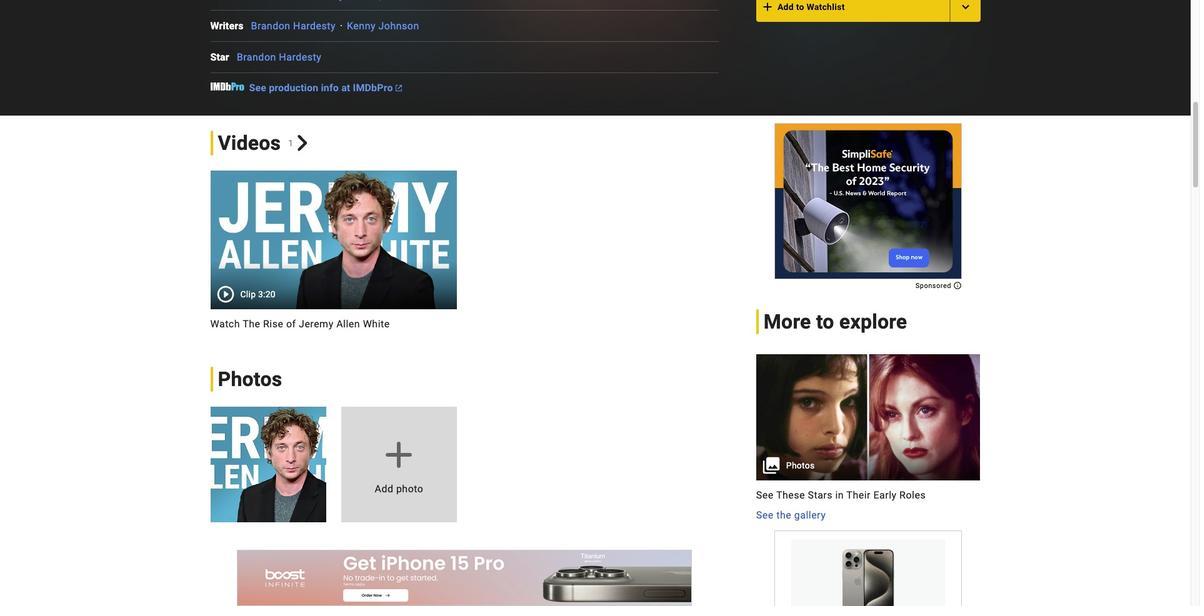 Task type: describe. For each thing, give the bounding box(es) containing it.
their
[[847, 489, 871, 501]]

see these stars in their early roles link
[[756, 488, 981, 503]]

production
[[269, 82, 318, 94]]

info
[[321, 82, 339, 94]]

watch the rise of jeremy allen white link
[[210, 317, 457, 332]]

sponsored
[[916, 282, 954, 290]]

writers
[[210, 20, 244, 32]]

add for add photo
[[375, 483, 394, 495]]

3:20
[[258, 289, 276, 299]]

the
[[777, 509, 792, 521]]

star
[[210, 51, 229, 63]]

watch the rise of jeremy allen white group
[[210, 171, 457, 332]]

add for add to watchlist
[[778, 2, 794, 12]]

add title to another list image
[[958, 0, 973, 14]]

johnson
[[379, 20, 419, 32]]

watch the rise of jeremy allen white
[[210, 318, 390, 330]]

see the gallery
[[756, 509, 826, 521]]

#311 - jeremy allen white (2023) image
[[210, 407, 326, 523]]

add photo link
[[341, 407, 457, 523]]

0 horizontal spatial photos
[[218, 368, 282, 391]]

photo
[[396, 483, 424, 495]]

see full cast and crew element containing writers
[[210, 19, 251, 34]]

1 vertical spatial hardesty
[[279, 51, 322, 63]]

clip 3:20
[[240, 289, 276, 299]]

watch
[[210, 318, 240, 330]]

kenny johnson button
[[347, 20, 419, 32]]

the rise of jeremy allen white image
[[210, 171, 457, 310]]

kenny johnson
[[347, 20, 419, 32]]

see production info at imdbpro
[[249, 82, 393, 94]]

see full cast and crew element containing star
[[210, 50, 237, 65]]

0 vertical spatial brandon hardesty button
[[251, 20, 336, 32]]

these
[[776, 489, 805, 501]]

production art image
[[756, 354, 981, 481]]

to for add
[[796, 2, 804, 12]]

imdbpro
[[353, 82, 393, 94]]

see for see production info at imdbpro
[[249, 82, 266, 94]]

gallery
[[794, 509, 826, 521]]

see for see the gallery
[[756, 509, 774, 521]]

1 see full cast and crew element from the top
[[210, 0, 260, 3]]

see production info at imdbpro button
[[249, 82, 402, 94]]

photos inside group
[[786, 461, 815, 471]]

photos link
[[756, 354, 981, 481]]

at
[[341, 82, 350, 94]]



Task type: vqa. For each thing, say whether or not it's contained in the screenshot.
arrow drop down image within the en button
no



Task type: locate. For each thing, give the bounding box(es) containing it.
see left these
[[756, 489, 774, 501]]

0 vertical spatial see
[[249, 82, 266, 94]]

brandon right "star"
[[237, 51, 276, 63]]

group
[[756, 354, 981, 523]]

1 vertical spatial to
[[816, 310, 834, 334]]

hardesty left kenny on the top of the page
[[293, 20, 336, 32]]

see full cast and crew element up writers at the left
[[210, 0, 260, 3]]

photos
[[218, 368, 282, 391], [786, 461, 815, 471]]

hardesty
[[293, 20, 336, 32], [279, 51, 322, 63]]

brandon hardesty button
[[251, 20, 336, 32], [237, 51, 322, 63]]

see left production
[[249, 82, 266, 94]]

photos up these
[[786, 461, 815, 471]]

allen
[[336, 318, 360, 330]]

0 vertical spatial to
[[796, 2, 804, 12]]

add
[[778, 2, 794, 12], [375, 483, 394, 495]]

add photo
[[375, 483, 424, 495]]

sponsored content section
[[775, 123, 962, 290]]

chevron right inline image
[[295, 135, 311, 151]]

see
[[249, 82, 266, 94], [756, 489, 774, 501], [756, 509, 774, 521]]

the
[[243, 318, 260, 330]]

stars
[[808, 489, 833, 501]]

1 vertical spatial brandon hardesty button
[[237, 51, 322, 63]]

explore
[[840, 310, 907, 334]]

see these stars in their early roles
[[756, 489, 926, 501]]

brandon for the brandon hardesty button to the top
[[251, 20, 291, 32]]

brandon
[[251, 20, 291, 32], [237, 51, 276, 63]]

to right more
[[816, 310, 834, 334]]

see for see these stars in their early roles
[[756, 489, 774, 501]]

see full cast and crew element
[[210, 0, 260, 3], [210, 19, 251, 34], [210, 50, 237, 65]]

1 horizontal spatial photos
[[786, 461, 815, 471]]

brandon right writers at the left
[[251, 20, 291, 32]]

of
[[286, 318, 296, 330]]

1
[[288, 138, 293, 148]]

1 vertical spatial brandon
[[237, 51, 276, 63]]

clip 3:20 group
[[210, 171, 457, 310]]

photos group
[[756, 354, 981, 481]]

launch inline image
[[396, 85, 402, 91]]

white
[[363, 318, 390, 330]]

jeremy
[[299, 318, 334, 330]]

see left the
[[756, 509, 774, 521]]

photos down the the
[[218, 368, 282, 391]]

rise
[[263, 318, 284, 330]]

1 vertical spatial brandon hardesty
[[237, 51, 322, 63]]

0 vertical spatial add
[[778, 2, 794, 12]]

hardesty up production
[[279, 51, 322, 63]]

0 horizontal spatial to
[[796, 2, 804, 12]]

to inside 'button'
[[796, 2, 804, 12]]

add image
[[760, 0, 775, 14]]

to left watchlist in the top of the page
[[796, 2, 804, 12]]

1 horizontal spatial add
[[778, 2, 794, 12]]

0 vertical spatial brandon
[[251, 20, 291, 32]]

0 vertical spatial brandon hardesty
[[251, 20, 336, 32]]

brandon hardesty
[[251, 20, 336, 32], [237, 51, 322, 63]]

1 vertical spatial see
[[756, 489, 774, 501]]

see the gallery button
[[756, 508, 826, 523]]

add to watchlist button
[[756, 0, 951, 22]]

to for more
[[816, 310, 834, 334]]

kenny
[[347, 20, 376, 32]]

1 vertical spatial add
[[375, 483, 394, 495]]

roles
[[900, 489, 926, 501]]

see full cast and crew element down writers at the left
[[210, 50, 237, 65]]

1 vertical spatial see full cast and crew element
[[210, 19, 251, 34]]

early
[[874, 489, 897, 501]]

clip
[[240, 289, 256, 299]]

clip 3:20 link
[[210, 171, 457, 309]]

0 vertical spatial photos
[[218, 368, 282, 391]]

see full cast and crew element up "star"
[[210, 19, 251, 34]]

3 see full cast and crew element from the top
[[210, 50, 237, 65]]

1 vertical spatial photos
[[786, 461, 815, 471]]

2 vertical spatial see full cast and crew element
[[210, 50, 237, 65]]

watchlist
[[807, 2, 845, 12]]

in
[[836, 489, 844, 501]]

2 see full cast and crew element from the top
[[210, 19, 251, 34]]

see inside button
[[756, 509, 774, 521]]

more
[[764, 310, 811, 334]]

1 horizontal spatial to
[[816, 310, 834, 334]]

add right add image
[[778, 2, 794, 12]]

group containing see these stars in their early roles
[[756, 354, 981, 523]]

0 vertical spatial see full cast and crew element
[[210, 0, 260, 3]]

add to watchlist
[[778, 2, 845, 12]]

2 vertical spatial see
[[756, 509, 774, 521]]

add inside 'button'
[[778, 2, 794, 12]]

more to explore
[[764, 310, 907, 334]]

0 horizontal spatial add
[[375, 483, 394, 495]]

0 vertical spatial hardesty
[[293, 20, 336, 32]]

to
[[796, 2, 804, 12], [816, 310, 834, 334]]

brandon for bottom the brandon hardesty button
[[237, 51, 276, 63]]

add left photo
[[375, 483, 394, 495]]

videos
[[218, 131, 281, 155]]



